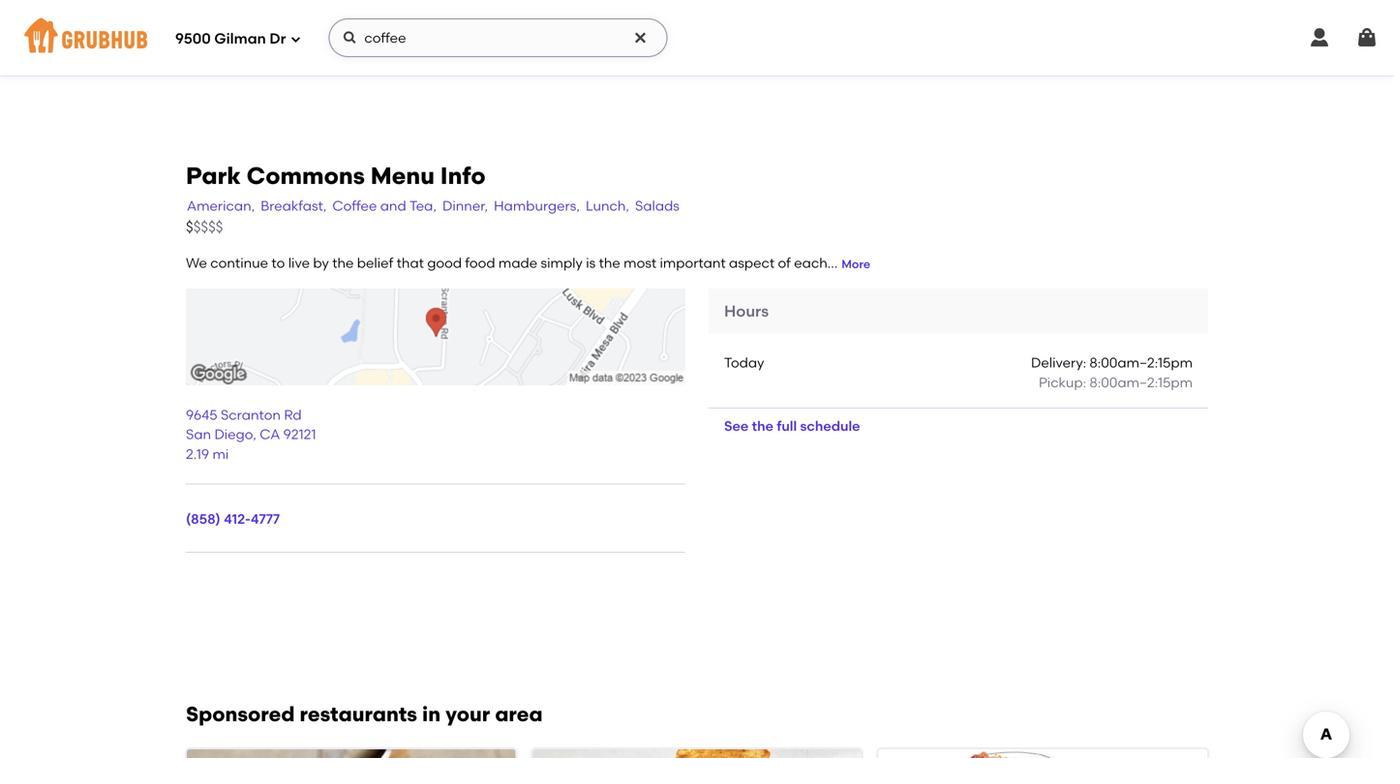 Task type: vqa. For each thing, say whether or not it's contained in the screenshot.
4.5
no



Task type: locate. For each thing, give the bounding box(es) containing it.
schedule
[[801, 418, 861, 434]]

2 8:00am–2:15pm from the top
[[1090, 374, 1193, 391]]

gilman
[[214, 30, 266, 48]]

Search for food, convenience, alcohol... search field
[[329, 18, 668, 57]]

412-
[[224, 511, 251, 527]]

san
[[186, 426, 211, 443]]

full
[[777, 418, 797, 434]]

today
[[725, 355, 765, 371]]

svg image
[[1309, 26, 1332, 49], [1356, 26, 1379, 49]]

breakfast, button
[[260, 195, 328, 217]]

1 vertical spatial 8:00am–2:15pm
[[1090, 374, 1193, 391]]

info
[[441, 162, 486, 190]]

0 vertical spatial 8:00am–2:15pm
[[1090, 355, 1193, 371]]

made
[[499, 255, 538, 271]]

american, button
[[186, 195, 256, 217]]

by
[[313, 255, 329, 271]]

the right by
[[332, 255, 354, 271]]

important
[[660, 255, 726, 271]]

dinner,
[[443, 198, 488, 214]]

svg image
[[342, 30, 358, 46], [633, 30, 648, 46], [290, 33, 302, 45]]

more
[[842, 257, 871, 271]]

1 horizontal spatial svg image
[[1356, 26, 1379, 49]]

the
[[332, 255, 354, 271], [599, 255, 621, 271], [752, 418, 774, 434]]

1 8:00am–2:15pm from the top
[[1090, 355, 1193, 371]]

delivery: 8:00am–2:15pm
[[1032, 355, 1193, 371]]

8:00am–2:15pm up pickup: 8:00am–2:15pm
[[1090, 355, 1193, 371]]

$$$$$
[[186, 218, 223, 236]]

see the full schedule button
[[709, 409, 876, 444]]

mi
[[213, 446, 229, 462]]

,
[[253, 426, 257, 443]]

menu
[[371, 162, 435, 190]]

9645 scranton rd san diego , ca 92121 2.19 mi
[[186, 407, 316, 462]]

park commons menu info
[[186, 162, 486, 190]]

hamburgers, button
[[493, 195, 581, 217]]

of
[[778, 255, 791, 271]]

0 horizontal spatial svg image
[[1309, 26, 1332, 49]]

is
[[586, 255, 596, 271]]

0 horizontal spatial svg image
[[290, 33, 302, 45]]

2 horizontal spatial svg image
[[633, 30, 648, 46]]

the inside 'see the full schedule' button
[[752, 418, 774, 434]]

ca
[[260, 426, 280, 443]]

diego
[[214, 426, 253, 443]]

the right 'is' on the top of the page
[[599, 255, 621, 271]]

most
[[624, 255, 657, 271]]

0 horizontal spatial the
[[332, 255, 354, 271]]

chili's logo image
[[533, 750, 862, 758]]

american, breakfast, coffee and tea, dinner, hamburgers, lunch, salads
[[187, 198, 680, 214]]

each
[[794, 255, 828, 271]]

8:00am–2:15pm down 'delivery: 8:00am–2:15pm'
[[1090, 374, 1193, 391]]

salads button
[[634, 195, 681, 217]]

2 horizontal spatial the
[[752, 418, 774, 434]]

bj's restaurant & brewhouse logo image
[[187, 750, 516, 758]]

2.19
[[186, 446, 209, 462]]

8:00am–2:15pm
[[1090, 355, 1193, 371], [1090, 374, 1193, 391]]

something & nothing, premium soda 12oz image
[[633, 0, 779, 28]]

more button
[[842, 256, 871, 273]]

the left full on the bottom right of page
[[752, 418, 774, 434]]

main navigation navigation
[[0, 0, 1395, 76]]

8:00am–2:15pm for delivery: 8:00am–2:15pm
[[1090, 355, 1193, 371]]

good
[[427, 255, 462, 271]]

we
[[186, 255, 207, 271]]

sponsored
[[186, 702, 295, 727]]

park
[[186, 162, 241, 190]]



Task type: describe. For each thing, give the bounding box(es) containing it.
dinner, button
[[442, 195, 489, 217]]

$
[[186, 218, 193, 236]]

coffee and tea, button
[[332, 195, 438, 217]]

your
[[446, 702, 490, 727]]

...
[[828, 255, 838, 271]]

(858) 412-4777
[[186, 511, 280, 527]]

belief
[[357, 255, 394, 271]]

breakfast,
[[261, 198, 327, 214]]

to
[[272, 255, 285, 271]]

(858)
[[186, 511, 221, 527]]

92121
[[283, 426, 316, 443]]

see
[[725, 418, 749, 434]]

live
[[288, 255, 310, 271]]

we continue to live by the belief that good food made simply is the most important aspect of each ... more
[[186, 255, 871, 271]]

american,
[[187, 198, 255, 214]]

and
[[380, 198, 407, 214]]

1 svg image from the left
[[1309, 26, 1332, 49]]

food
[[465, 255, 495, 271]]

aspect
[[729, 255, 775, 271]]

salads
[[635, 198, 680, 214]]

scranton
[[221, 407, 281, 423]]

dr
[[270, 30, 286, 48]]

(858) 412-4777 button
[[186, 509, 280, 529]]

9500
[[175, 30, 211, 48]]

pickup: 8:00am–2:15pm
[[1039, 374, 1193, 391]]

delivery:
[[1032, 355, 1087, 371]]

pickup:
[[1039, 374, 1087, 391]]

9645
[[186, 407, 218, 423]]

tea,
[[410, 198, 437, 214]]

1 horizontal spatial svg image
[[342, 30, 358, 46]]

lunch,
[[586, 198, 630, 214]]

ihop logo image
[[879, 750, 1208, 758]]

hamburgers,
[[494, 198, 580, 214]]

coffee
[[333, 198, 377, 214]]

in
[[422, 702, 441, 727]]

9500 gilman dr
[[175, 30, 286, 48]]

commons
[[247, 162, 365, 190]]

sponsored restaurants in your area
[[186, 702, 543, 727]]

1 horizontal spatial the
[[599, 255, 621, 271]]

rd
[[284, 407, 302, 423]]

hours
[[725, 302, 769, 321]]

see the full schedule
[[725, 418, 861, 434]]

continue
[[210, 255, 268, 271]]

lunch, button
[[585, 195, 631, 217]]

4777
[[251, 511, 280, 527]]

2 svg image from the left
[[1356, 26, 1379, 49]]

restaurants
[[300, 702, 417, 727]]

8:00am–2:15pm for pickup: 8:00am–2:15pm
[[1090, 374, 1193, 391]]

simply
[[541, 255, 583, 271]]

area
[[495, 702, 543, 727]]

that
[[397, 255, 424, 271]]



